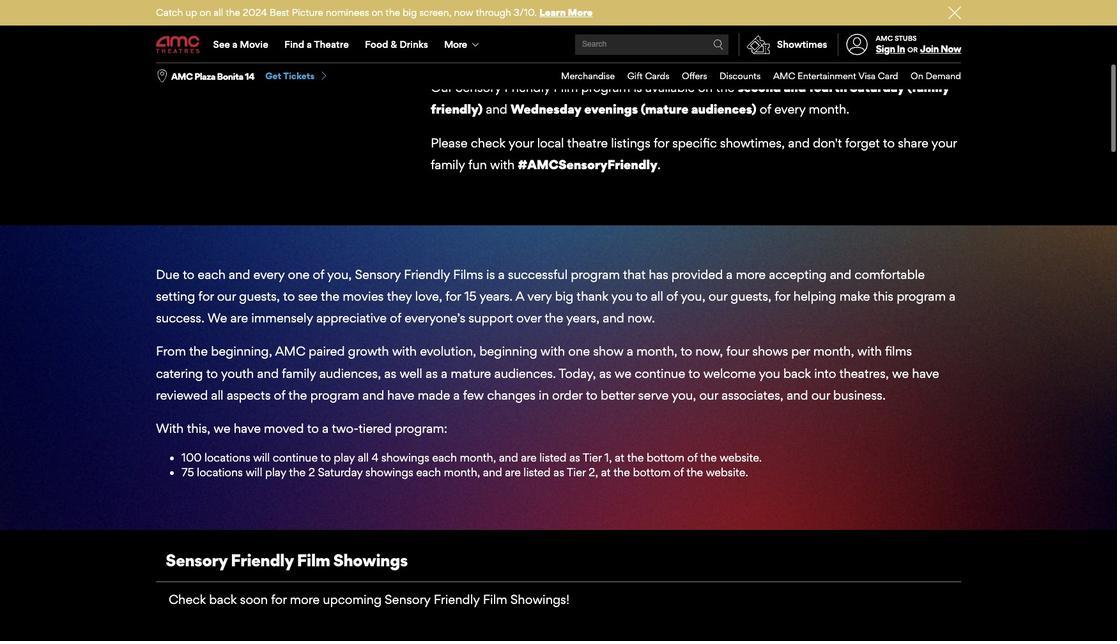 Task type: locate. For each thing, give the bounding box(es) containing it.
2 vertical spatial have
[[234, 421, 261, 437]]

you down shows
[[759, 366, 781, 381]]

and
[[535, 58, 556, 73], [784, 80, 806, 95], [486, 102, 508, 117], [788, 135, 810, 151], [229, 267, 250, 283], [830, 267, 852, 283], [603, 311, 625, 326], [257, 366, 279, 381], [363, 388, 384, 403], [787, 388, 808, 403], [499, 451, 518, 465], [483, 466, 502, 480]]

submit search icon image
[[713, 40, 724, 50]]

big inside due to each and every one of you, sensory friendly films is a successful program that has provided a more accepting and comfortable setting for our guests, to see the movies they love, for 15 years. a very big thank you to all of you, our guests, for helping make this program a success. we are immensely appreciative of everyone's support over the years, and now.
[[555, 289, 574, 304]]

locations down 100
[[197, 466, 243, 480]]

cards
[[645, 70, 670, 81]]

family inside from the beginning, amc paired growth with evolution, beginning with one show a month, to now, four shows per month, with films catering to youth and family audiences, as well as a mature audiences. today, as we continue to welcome you back into theatres, we have reviewed all aspects of the program and have made a few changes in order to better serve you, our associates, and our business.
[[282, 366, 316, 381]]

1 horizontal spatial guests,
[[731, 289, 772, 304]]

we up sing!
[[934, 36, 950, 52]]

0 vertical spatial continue
[[635, 366, 686, 381]]

success.
[[156, 311, 205, 326]]

1 vertical spatial every
[[254, 267, 285, 283]]

or down in
[[903, 58, 915, 73]]

0 horizontal spatial your
[[509, 135, 534, 151]]

2 horizontal spatial have
[[912, 366, 940, 381]]

0 vertical spatial showings
[[838, 36, 892, 52]]

sign in button
[[876, 43, 905, 55]]

with inside 'please check your local theatre listings for specific showtimes, and don't forget to share your family fun with'
[[490, 157, 515, 172]]

get tickets link
[[265, 70, 329, 82]]

you inside from the beginning, amc paired growth with evolution, beginning with one show a month, to now, four shows per month, with films catering to youth and family audiences, as well as a mature audiences. today, as we continue to welcome you back into theatres, we have reviewed all aspects of the program and have made a few changes in order to better serve you, our associates, and our business.
[[759, 366, 781, 381]]

amc inside amc entertainment visa card link
[[774, 70, 796, 81]]

film up "upcoming"
[[297, 550, 330, 571]]

our down "welcome"
[[700, 388, 719, 403]]

up,
[[513, 58, 532, 73], [772, 58, 791, 73]]

you right so on the right
[[702, 58, 723, 73]]

to left now,
[[681, 344, 693, 360]]

program
[[581, 80, 631, 95], [571, 267, 620, 283], [897, 289, 946, 304], [310, 388, 359, 403]]

find a theatre link
[[276, 27, 357, 63]]

of inside from the beginning, amc paired growth with evolution, beginning with one show a month, to now, four shows per month, with films catering to youth and family audiences, as well as a mature audiences. today, as we continue to welcome you back into theatres, we have reviewed all aspects of the program and have made a few changes in order to better serve you, our associates, and our business.
[[274, 388, 285, 403]]

your right share
[[932, 135, 957, 151]]

with inside amc is proud to partner with the autism society to offer unique movie showings where we turn the lights up, and turn the sound down, so you can get up, dance, walk, shout or sing! our sensory friendly film program is available on the
[[573, 36, 598, 52]]

big left screen,
[[403, 6, 417, 19]]

tier left the 2,
[[567, 466, 586, 480]]

you, down provided
[[681, 289, 706, 304]]

friendly)
[[431, 102, 483, 117]]

1 horizontal spatial back
[[784, 366, 811, 381]]

sensory
[[456, 80, 501, 95], [355, 267, 401, 283], [166, 550, 228, 571], [385, 593, 431, 608]]

picture
[[292, 6, 323, 19]]

are
[[230, 311, 248, 326], [521, 451, 537, 465], [505, 466, 521, 480]]

to down now,
[[689, 366, 700, 381]]

0 horizontal spatial on
[[200, 6, 211, 19]]

0 vertical spatial listed
[[540, 451, 567, 465]]

1 horizontal spatial are
[[505, 466, 521, 480]]

program:
[[395, 421, 448, 437]]

0 horizontal spatial have
[[234, 421, 261, 437]]

1 horizontal spatial saturday
[[850, 80, 905, 95]]

bottom right 1,
[[647, 451, 685, 465]]

1 horizontal spatial big
[[555, 289, 574, 304]]

0 vertical spatial you,
[[327, 267, 352, 283]]

0 horizontal spatial guests,
[[239, 289, 280, 304]]

0 vertical spatial play
[[334, 451, 355, 465]]

0 vertical spatial tier
[[583, 451, 602, 465]]

back inside from the beginning, amc paired growth with evolution, beginning with one show a month, to now, four shows per month, with films catering to youth and family audiences, as well as a mature audiences. today, as we continue to welcome you back into theatres, we have reviewed all aspects of the program and have made a few changes in order to better serve you, our associates, and our business.
[[784, 366, 811, 381]]

2 vertical spatial are
[[505, 466, 521, 480]]

1 vertical spatial more
[[290, 593, 320, 608]]

this,
[[187, 421, 211, 437]]

play down two-
[[334, 451, 355, 465]]

film left showings!
[[483, 593, 507, 608]]

0 vertical spatial more
[[736, 267, 766, 283]]

sensory down showings
[[385, 593, 431, 608]]

has
[[649, 267, 669, 283]]

best
[[270, 6, 289, 19]]

welcome
[[704, 366, 756, 381]]

stubs
[[895, 34, 917, 43]]

continue up serve
[[635, 366, 686, 381]]

for left 15
[[446, 289, 461, 304]]

you for that
[[612, 289, 633, 304]]

program up thank
[[571, 267, 620, 283]]

due to each and every one of you, sensory friendly films is a successful program that has provided a more accepting and comfortable setting for our guests, to see the movies they love, for 15 years. a very big thank you to all of you, our guests, for helping make this program a success. we are immensely appreciative of everyone's support over the years, and now.
[[156, 267, 956, 326]]

all
[[214, 6, 223, 19], [651, 289, 663, 304], [211, 388, 224, 403], [358, 451, 369, 465]]

play left 2
[[265, 466, 286, 480]]

#amcsensoryfriendly .
[[518, 157, 661, 172]]

amc inside amc plaza bonita 14 button
[[171, 71, 193, 82]]

0 vertical spatial big
[[403, 6, 417, 19]]

to left youth
[[206, 366, 218, 381]]

changes
[[487, 388, 536, 403]]

growth
[[348, 344, 389, 360]]

amc logo image
[[156, 36, 201, 53], [156, 36, 201, 53]]

1 vertical spatial you,
[[681, 289, 706, 304]]

one
[[288, 267, 310, 283], [568, 344, 590, 360]]

please check your local theatre listings for specific showtimes, and don't forget to share your family fun with
[[431, 135, 957, 172]]

1 vertical spatial locations
[[197, 466, 243, 480]]

sign in or join amc stubs element
[[838, 27, 961, 63]]

have down aspects
[[234, 421, 261, 437]]

one up see
[[288, 267, 310, 283]]

0 vertical spatial you
[[702, 58, 723, 73]]

1 horizontal spatial more
[[736, 267, 766, 283]]

0 horizontal spatial at
[[601, 466, 611, 480]]

0 horizontal spatial back
[[209, 593, 237, 608]]

you for now,
[[759, 366, 781, 381]]

you down "that"
[[612, 289, 633, 304]]

have right theatres,
[[912, 366, 940, 381]]

more down sensory friendly film showings
[[290, 593, 320, 608]]

continue up 2
[[273, 451, 318, 465]]

program inside from the beginning, amc paired growth with evolution, beginning with one show a month, to now, four shows per month, with films catering to youth and family audiences, as well as a mature audiences. today, as we continue to welcome you back into theatres, we have reviewed all aspects of the program and have made a few changes in order to better serve you, our associates, and our business.
[[310, 388, 359, 403]]

a
[[232, 38, 238, 51], [307, 38, 312, 51], [498, 267, 505, 283], [726, 267, 733, 283], [949, 289, 956, 304], [627, 344, 634, 360], [441, 366, 448, 381], [453, 388, 460, 403], [322, 421, 329, 437]]

and inside 'please check your local theatre listings for specific showtimes, and don't forget to share your family fun with'
[[788, 135, 810, 151]]

your left the local
[[509, 135, 534, 151]]

proud
[[476, 36, 511, 52]]

each inside due to each and every one of you, sensory friendly films is a successful program that has provided a more accepting and comfortable setting for our guests, to see the movies they love, for 15 years. a very big thank you to all of you, our guests, for helping make this program a success. we are immensely appreciative of everyone's support over the years, and now.
[[198, 267, 226, 283]]

see a movie
[[213, 38, 268, 51]]

0 vertical spatial one
[[288, 267, 310, 283]]

0 horizontal spatial play
[[265, 466, 286, 480]]

0 vertical spatial menu
[[156, 27, 961, 63]]

films
[[885, 344, 912, 360]]

back
[[784, 366, 811, 381], [209, 593, 237, 608]]

all down youth
[[211, 388, 224, 403]]

years.
[[480, 289, 513, 304]]

0 horizontal spatial up,
[[513, 58, 532, 73]]

join
[[920, 43, 939, 55]]

all right up
[[214, 6, 223, 19]]

0 horizontal spatial every
[[254, 267, 285, 283]]

with right fun
[[490, 157, 515, 172]]

2024
[[243, 6, 267, 19]]

1 horizontal spatial every
[[775, 102, 806, 117]]

at right the 2,
[[601, 466, 611, 480]]

all down the has
[[651, 289, 663, 304]]

1 horizontal spatial is
[[487, 267, 495, 283]]

1 vertical spatial or
[[903, 58, 915, 73]]

4
[[372, 451, 379, 465]]

listings
[[611, 135, 651, 151]]

successful
[[508, 267, 568, 283]]

film inside amc is proud to partner with the autism society to offer unique movie showings where we turn the lights up, and turn the sound down, so you can get up, dance, walk, shout or sing! our sensory friendly film program is available on the
[[554, 80, 578, 95]]

1 vertical spatial continue
[[273, 451, 318, 465]]

1 horizontal spatial turn
[[560, 58, 583, 73]]

movies
[[343, 289, 384, 304]]

1 horizontal spatial up,
[[772, 58, 791, 73]]

0 vertical spatial have
[[912, 366, 940, 381]]

you,
[[327, 267, 352, 283], [681, 289, 706, 304], [672, 388, 697, 403]]

all inside due to each and every one of you, sensory friendly films is a successful program that has provided a more accepting and comfortable setting for our guests, to see the movies they love, for 15 years. a very big thank you to all of you, our guests, for helping make this program a success. we are immensely appreciative of everyone's support over the years, and now.
[[651, 289, 663, 304]]

2 guests, from the left
[[731, 289, 772, 304]]

amc right drinks
[[431, 36, 461, 52]]

2 vertical spatial is
[[487, 267, 495, 283]]

0 horizontal spatial family
[[282, 366, 316, 381]]

1 vertical spatial are
[[521, 451, 537, 465]]

aspects
[[227, 388, 271, 403]]

we inside amc is proud to partner with the autism society to offer unique movie showings where we turn the lights up, and turn the sound down, so you can get up, dance, walk, shout or sing! our sensory friendly film program is available on the
[[934, 36, 950, 52]]

bottom
[[647, 451, 685, 465], [633, 466, 671, 480]]

showings right 4
[[381, 451, 429, 465]]

0 horizontal spatial is
[[465, 36, 473, 52]]

food
[[365, 38, 388, 51]]

1 your from the left
[[509, 135, 534, 151]]

month, up into
[[814, 344, 854, 360]]

month, down program:
[[444, 466, 480, 480]]

1 vertical spatial family
[[282, 366, 316, 381]]

and inside amc is proud to partner with the autism society to offer unique movie showings where we turn the lights up, and turn the sound down, so you can get up, dance, walk, shout or sing! our sensory friendly film program is available on the
[[535, 58, 556, 73]]

film up wednesday
[[554, 80, 578, 95]]

sensory up movies
[[355, 267, 401, 283]]

user profile image
[[839, 34, 875, 55]]

2,
[[589, 466, 598, 480]]

amc up sign
[[876, 34, 893, 43]]

or right in
[[908, 45, 918, 54]]

in
[[539, 388, 549, 403]]

1 vertical spatial you
[[612, 289, 633, 304]]

guests, up immensely
[[239, 289, 280, 304]]

2 horizontal spatial are
[[521, 451, 537, 465]]

search the AMC website text field
[[580, 40, 713, 50]]

with
[[156, 421, 184, 437]]

amc entertainment visa card link
[[761, 63, 899, 89]]

you inside due to each and every one of you, sensory friendly films is a successful program that has provided a more accepting and comfortable setting for our guests, to see the movies they love, for 15 years. a very big thank you to all of you, our guests, for helping make this program a success. we are immensely appreciative of everyone's support over the years, and now.
[[612, 289, 633, 304]]

get
[[265, 70, 281, 81]]

society
[[666, 36, 709, 52]]

turn up the our
[[431, 58, 454, 73]]

turn down 'partner'
[[560, 58, 583, 73]]

1 vertical spatial more
[[444, 38, 467, 50]]

amc left plaza
[[171, 71, 193, 82]]

family inside 'please check your local theatre listings for specific showtimes, and don't forget to share your family fun with'
[[431, 157, 465, 172]]

offers link
[[670, 63, 707, 89]]

1 horizontal spatial continue
[[635, 366, 686, 381]]

more left accepting
[[736, 267, 766, 283]]

plaza
[[194, 71, 215, 82]]

month, down few
[[460, 451, 496, 465]]

check
[[169, 593, 206, 608]]

can
[[726, 58, 747, 73]]

program down audiences,
[[310, 388, 359, 403]]

2 horizontal spatial film
[[554, 80, 578, 95]]

this
[[874, 289, 894, 304]]

will down moved
[[253, 451, 270, 465]]

up, right lights
[[513, 58, 532, 73]]

1 up, from the left
[[513, 58, 532, 73]]

amc is proud to partner with the autism society to offer unique movie showings where we turn the lights up, and turn the sound down, so you can get up, dance, walk, shout or sing! our sensory friendly film program is available on the
[[431, 36, 950, 95]]

card
[[878, 70, 899, 81]]

audiences,
[[319, 366, 381, 381]]

listed left 1,
[[540, 451, 567, 465]]

0 vertical spatial family
[[431, 157, 465, 172]]

are inside due to each and every one of you, sensory friendly films is a successful program that has provided a more accepting and comfortable setting for our guests, to see the movies they love, for 15 years. a very big thank you to all of you, our guests, for helping make this program a success. we are immensely appreciative of everyone's support over the years, and now.
[[230, 311, 248, 326]]

0 vertical spatial film
[[554, 80, 578, 95]]

showings inside amc is proud to partner with the autism society to offer unique movie showings where we turn the lights up, and turn the sound down, so you can get up, dance, walk, shout or sing! our sensory friendly film program is available on the
[[838, 36, 892, 52]]

every up immensely
[[254, 267, 285, 283]]

1 vertical spatial play
[[265, 466, 286, 480]]

more down now
[[444, 38, 467, 50]]

0 horizontal spatial you
[[612, 289, 633, 304]]

0 horizontal spatial saturday
[[318, 466, 363, 480]]

one up today,
[[568, 344, 590, 360]]

2 your from the left
[[932, 135, 957, 151]]

amc inside amc is proud to partner with the autism society to offer unique movie showings where we turn the lights up, and turn the sound down, so you can get up, dance, walk, shout or sing! our sensory friendly film program is available on the
[[431, 36, 461, 52]]

2 vertical spatial film
[[483, 593, 507, 608]]

family down paired
[[282, 366, 316, 381]]

more right learn at the top of the page
[[568, 6, 593, 19]]

100
[[182, 451, 202, 465]]

to inside 100 locations will continue to play all 4 showings each month, and are listed as tier 1, at the bottom of the website. 75 locations will play the 2 saturday showings each month, and are listed as tier 2, at the bottom of the website.
[[321, 451, 331, 465]]

partner
[[529, 36, 570, 52]]

business.
[[834, 388, 886, 403]]

0 vertical spatial more
[[568, 6, 593, 19]]

very
[[528, 289, 552, 304]]

amc for amc entertainment visa card
[[774, 70, 796, 81]]

is left "cards"
[[634, 80, 642, 95]]

is up "years."
[[487, 267, 495, 283]]

1 vertical spatial film
[[297, 550, 330, 571]]

2 horizontal spatial you
[[759, 366, 781, 381]]

is left the proud at left
[[465, 36, 473, 52]]

saturday inside 100 locations will continue to play all 4 showings each month, and are listed as tier 1, at the bottom of the website. 75 locations will play the 2 saturday showings each month, and are listed as tier 2, at the bottom of the website.
[[318, 466, 363, 480]]

now
[[941, 43, 961, 55]]

from the beginning, amc paired growth with evolution, beginning with one show a month, to now, four shows per month, with films catering to youth and family audiences, as well as a mature audiences. today, as we continue to welcome you back into theatres, we have reviewed all aspects of the program and have made a few changes in order to better serve you, our associates, and our business.
[[156, 344, 940, 403]]

0 vertical spatial at
[[615, 451, 625, 465]]

showings
[[838, 36, 892, 52], [381, 451, 429, 465], [366, 466, 414, 480]]

you, up movies
[[327, 267, 352, 283]]

1 vertical spatial one
[[568, 344, 590, 360]]

on down so on the right
[[698, 80, 713, 95]]

amc
[[876, 34, 893, 43], [431, 36, 461, 52], [774, 70, 796, 81], [171, 71, 193, 82], [275, 344, 306, 360]]

1 vertical spatial menu
[[549, 63, 961, 89]]

showings up walk,
[[838, 36, 892, 52]]

0 vertical spatial website.
[[720, 451, 762, 465]]

on right up
[[200, 6, 211, 19]]

screen,
[[420, 6, 452, 19]]

0 vertical spatial each
[[198, 267, 226, 283]]

1 vertical spatial at
[[601, 466, 611, 480]]

0 vertical spatial are
[[230, 311, 248, 326]]

to down 'with this, we have moved to a two-tiered program:'
[[321, 451, 331, 465]]

all left 4
[[358, 451, 369, 465]]

lights
[[479, 58, 510, 73]]

more
[[568, 6, 593, 19], [444, 38, 467, 50]]

(mature
[[641, 102, 689, 117]]

saturday down shout
[[850, 80, 905, 95]]

1 horizontal spatial on
[[372, 6, 383, 19]]

don't
[[813, 135, 842, 151]]

14
[[245, 71, 255, 82]]

0 horizontal spatial more
[[290, 593, 320, 608]]

locations
[[204, 451, 250, 465], [197, 466, 243, 480]]

continue inside 100 locations will continue to play all 4 showings each month, and are listed as tier 1, at the bottom of the website. 75 locations will play the 2 saturday showings each month, and are listed as tier 2, at the bottom of the website.
[[273, 451, 318, 465]]

0 horizontal spatial are
[[230, 311, 248, 326]]

2 horizontal spatial on
[[698, 80, 713, 95]]

all inside 100 locations will continue to play all 4 showings each month, and are listed as tier 1, at the bottom of the website. 75 locations will play the 2 saturday showings each month, and are listed as tier 2, at the bottom of the website.
[[358, 451, 369, 465]]

0 horizontal spatial turn
[[431, 58, 454, 73]]

as right well
[[426, 366, 438, 381]]

1 turn from the left
[[431, 58, 454, 73]]

0 horizontal spatial continue
[[273, 451, 318, 465]]

find a theatre
[[284, 38, 349, 51]]

1 vertical spatial have
[[387, 388, 415, 403]]

1 vertical spatial is
[[634, 80, 642, 95]]

for up "."
[[654, 135, 669, 151]]

at right 1,
[[615, 451, 625, 465]]

1 horizontal spatial one
[[568, 344, 590, 360]]

2 vertical spatial you,
[[672, 388, 697, 403]]

tier up the 2,
[[583, 451, 602, 465]]

month, down now. at the right
[[637, 344, 678, 360]]

2 vertical spatial you
[[759, 366, 781, 381]]

amc inside the amc stubs sign in or join now
[[876, 34, 893, 43]]

0 vertical spatial every
[[775, 102, 806, 117]]

0 vertical spatial back
[[784, 366, 811, 381]]

with up merchandise
[[573, 36, 598, 52]]

big right very
[[555, 289, 574, 304]]

upcoming
[[323, 593, 382, 608]]

up
[[185, 6, 197, 19]]

back left soon
[[209, 593, 237, 608]]

will
[[253, 451, 270, 465], [246, 466, 262, 480]]

0 vertical spatial saturday
[[850, 80, 905, 95]]

catch up on all the 2024 best picture nominees on the big screen, now through 3/10. learn more
[[156, 6, 593, 19]]

1 horizontal spatial your
[[932, 135, 957, 151]]

for down accepting
[[775, 289, 790, 304]]

0 horizontal spatial one
[[288, 267, 310, 283]]

have down well
[[387, 388, 415, 403]]

support
[[469, 311, 513, 326]]

locations right 100
[[204, 451, 250, 465]]

bottom right the 2,
[[633, 466, 671, 480]]

menu
[[156, 27, 961, 63], [549, 63, 961, 89]]

up, down showtimes link
[[772, 58, 791, 73]]

discounts link
[[707, 63, 761, 89]]

will left 2
[[246, 466, 262, 480]]

to right due
[[183, 267, 194, 283]]

0 vertical spatial is
[[465, 36, 473, 52]]



Task type: describe. For each thing, give the bounding box(es) containing it.
merchandise
[[561, 70, 615, 81]]

to inside 'please check your local theatre listings for specific showtimes, and don't forget to share your family fun with'
[[883, 135, 895, 151]]

soon
[[240, 593, 268, 608]]

to up now. at the right
[[636, 289, 648, 304]]

0 vertical spatial will
[[253, 451, 270, 465]]

they
[[387, 289, 412, 304]]

and wednesday evenings (mature audiences) of every month.
[[483, 102, 850, 117]]

learn
[[540, 6, 566, 19]]

you inside amc is proud to partner with the autism society to offer unique movie showings where we turn the lights up, and turn the sound down, so you can get up, dance, walk, shout or sing! our sensory friendly film program is available on the
[[702, 58, 723, 73]]

learn more link
[[540, 6, 593, 19]]

as left the 2,
[[554, 466, 565, 480]]

as left well
[[384, 366, 397, 381]]

amc stubs sign in or join now
[[876, 34, 961, 55]]

1,
[[605, 451, 612, 465]]

share
[[898, 135, 929, 151]]

offer
[[727, 36, 753, 52]]

made
[[418, 388, 450, 403]]

menu containing more
[[156, 27, 961, 63]]

showtimes
[[777, 38, 828, 51]]

our up we
[[217, 289, 236, 304]]

showtimes,
[[720, 135, 785, 151]]

food & drinks link
[[357, 27, 436, 63]]

more inside button
[[444, 38, 467, 50]]

all inside from the beginning, amc paired growth with evolution, beginning with one show a month, to now, four shows per month, with films catering to youth and family audiences, as well as a mature audiences. today, as we continue to welcome you back into theatres, we have reviewed all aspects of the program and have made a few changes in order to better serve you, our associates, and our business.
[[211, 388, 224, 403]]

please
[[431, 135, 468, 151]]

mature
[[451, 366, 491, 381]]

theatre
[[314, 38, 349, 51]]

program inside amc is proud to partner with the autism society to offer unique movie showings where we turn the lights up, and turn the sound down, so you can get up, dance, walk, shout or sing! our sensory friendly film program is available on the
[[581, 80, 631, 95]]

down,
[[646, 58, 682, 73]]

1 horizontal spatial have
[[387, 388, 415, 403]]

1 vertical spatial tier
[[567, 466, 586, 480]]

to left see
[[283, 289, 295, 304]]

as down the show
[[599, 366, 612, 381]]

with this, we have moved to a two-tiered program:
[[156, 421, 448, 437]]

now,
[[696, 344, 723, 360]]

theatres,
[[840, 366, 889, 381]]

or inside amc is proud to partner with the autism society to offer unique movie showings where we turn the lights up, and turn the sound down, so you can get up, dance, walk, shout or sing! our sensory friendly film program is available on the
[[903, 58, 915, 73]]

amc for amc is proud to partner with the autism society to offer unique movie showings where we turn the lights up, and turn the sound down, so you can get up, dance, walk, shout or sing! our sensory friendly film program is available on the
[[431, 36, 461, 52]]

for up we
[[198, 289, 214, 304]]

see
[[298, 289, 318, 304]]

menu containing merchandise
[[549, 63, 961, 89]]

to right order
[[586, 388, 598, 403]]

we
[[208, 311, 227, 326]]

saturday inside second and fourth saturday (family- friendly)
[[850, 80, 905, 95]]

helping
[[794, 289, 837, 304]]

gift
[[628, 70, 643, 81]]

evolution,
[[420, 344, 476, 360]]

beginning
[[480, 344, 538, 360]]

sensory inside due to each and every one of you, sensory friendly films is a successful program that has provided a more accepting and comfortable setting for our guests, to see the movies they love, for 15 years. a very big thank you to all of you, our guests, for helping make this program a success. we are immensely appreciative of everyone's support over the years, and now.
[[355, 267, 401, 283]]

with up today,
[[541, 344, 565, 360]]

2 horizontal spatial is
[[634, 80, 642, 95]]

1 horizontal spatial film
[[483, 593, 507, 608]]

and inside second and fourth saturday (family- friendly)
[[784, 80, 806, 95]]

(family-
[[908, 80, 955, 95]]

showings!
[[511, 593, 570, 608]]

a
[[516, 289, 524, 304]]

sensory friendly film showings
[[166, 550, 408, 571]]

friendly inside due to each and every one of you, sensory friendly films is a successful program that has provided a more accepting and comfortable setting for our guests, to see the movies they love, for 15 years. a very big thank you to all of you, our guests, for helping make this program a success. we are immensely appreciative of everyone's support over the years, and now.
[[404, 267, 450, 283]]

75
[[182, 466, 194, 480]]

1 vertical spatial listed
[[524, 466, 551, 480]]

in
[[897, 43, 905, 55]]

0 vertical spatial locations
[[204, 451, 250, 465]]

sing!
[[918, 58, 945, 73]]

on demand
[[911, 70, 961, 81]]

we up better
[[615, 366, 632, 381]]

month.
[[809, 102, 850, 117]]

1 horizontal spatial play
[[334, 451, 355, 465]]

1 horizontal spatial more
[[568, 6, 593, 19]]

to right moved
[[307, 421, 319, 437]]

1 vertical spatial bottom
[[633, 466, 671, 480]]

so
[[685, 58, 699, 73]]

where
[[895, 36, 930, 52]]

showtimes image
[[740, 33, 777, 56]]

1 horizontal spatial at
[[615, 451, 625, 465]]

from
[[156, 344, 186, 360]]

thank
[[577, 289, 609, 304]]

check back soon for more upcoming sensory friendly film showings!
[[169, 593, 570, 608]]

is inside due to each and every one of you, sensory friendly films is a successful program that has provided a more accepting and comfortable setting for our guests, to see the movies they love, for 15 years. a very big thank you to all of you, our guests, for helping make this program a success. we are immensely appreciative of everyone's support over the years, and now.
[[487, 267, 495, 283]]

sensory inside amc is proud to partner with the autism society to offer unique movie showings where we turn the lights up, and turn the sound down, so you can get up, dance, walk, shout or sing! our sensory friendly film program is available on the
[[456, 80, 501, 95]]

appreciative
[[316, 311, 387, 326]]

15
[[464, 289, 477, 304]]

movie
[[799, 36, 835, 52]]

films
[[453, 267, 483, 283]]

our down into
[[812, 388, 830, 403]]

amc plaza bonita 14
[[171, 71, 255, 82]]

sign
[[876, 43, 895, 55]]

2 vertical spatial each
[[416, 466, 441, 480]]

continue inside from the beginning, amc paired growth with evolution, beginning with one show a month, to now, four shows per month, with films catering to youth and family audiences, as well as a mature audiences. today, as we continue to welcome you back into theatres, we have reviewed all aspects of the program and have made a few changes in order to better serve you, our associates, and our business.
[[635, 366, 686, 381]]

as left 1,
[[570, 451, 580, 465]]

more button
[[436, 27, 490, 63]]

1 vertical spatial will
[[246, 466, 262, 480]]

second and fourth saturday (family- friendly)
[[431, 80, 955, 117]]

gift cards link
[[615, 63, 670, 89]]

amc for amc stubs sign in or join now
[[876, 34, 893, 43]]

few
[[463, 388, 484, 403]]

you, inside from the beginning, amc paired growth with evolution, beginning with one show a month, to now, four shows per month, with films catering to youth and family audiences, as well as a mature audiences. today, as we continue to welcome you back into theatres, we have reviewed all aspects of the program and have made a few changes in order to better serve you, our associates, and our business.
[[672, 388, 697, 403]]

1 guests, from the left
[[239, 289, 280, 304]]

one inside from the beginning, amc paired growth with evolution, beginning with one show a month, to now, four shows per month, with films catering to youth and family audiences, as well as a mature audiences. today, as we continue to welcome you back into theatres, we have reviewed all aspects of the program and have made a few changes in order to better serve you, our associates, and our business.
[[568, 344, 590, 360]]

with up theatres,
[[858, 344, 882, 360]]

&
[[391, 38, 397, 51]]

one inside due to each and every one of you, sensory friendly films is a successful program that has provided a more accepting and comfortable setting for our guests, to see the movies they love, for 15 years. a very big thank you to all of you, our guests, for helping make this program a success. we are immensely appreciative of everyone's support over the years, and now.
[[288, 267, 310, 283]]

amc inside from the beginning, amc paired growth with evolution, beginning with one show a month, to now, four shows per month, with films catering to youth and family audiences, as well as a mature audiences. today, as we continue to welcome you back into theatres, we have reviewed all aspects of the program and have made a few changes in order to better serve you, our associates, and our business.
[[275, 344, 306, 360]]

fourth
[[809, 80, 847, 95]]

due
[[156, 267, 180, 283]]

showings
[[333, 550, 408, 571]]

food & drinks
[[365, 38, 428, 51]]

0 vertical spatial bottom
[[647, 451, 685, 465]]

love,
[[415, 289, 442, 304]]

program right this
[[897, 289, 946, 304]]

to right the proud at left
[[514, 36, 526, 52]]

1 vertical spatial back
[[209, 593, 237, 608]]

make
[[840, 289, 870, 304]]

0 horizontal spatial film
[[297, 550, 330, 571]]

to left the "offer"
[[712, 36, 724, 52]]

we right this,
[[214, 421, 231, 437]]

accepting
[[769, 267, 827, 283]]

for right soon
[[271, 593, 287, 608]]

with up well
[[392, 344, 417, 360]]

or inside the amc stubs sign in or join now
[[908, 45, 918, 54]]

our down provided
[[709, 289, 728, 304]]

forget
[[846, 135, 880, 151]]

comfortable
[[855, 267, 925, 283]]

2 up, from the left
[[772, 58, 791, 73]]

amc for amc plaza bonita 14
[[171, 71, 193, 82]]

0 horizontal spatial big
[[403, 6, 417, 19]]

audiences.
[[495, 366, 556, 381]]

friendly inside amc is proud to partner with the autism society to offer unique movie showings where we turn the lights up, and turn the sound down, so you can get up, dance, walk, shout or sing! our sensory friendly film program is available on the
[[505, 80, 551, 95]]

2 turn from the left
[[560, 58, 583, 73]]

catch
[[156, 6, 183, 19]]

more inside due to each and every one of you, sensory friendly films is a successful program that has provided a more accepting and comfortable setting for our guests, to see the movies they love, for 15 years. a very big thank you to all of you, our guests, for helping make this program a success. we are immensely appreciative of everyone's support over the years, and now.
[[736, 267, 766, 283]]

1 vertical spatial showings
[[381, 451, 429, 465]]

2
[[309, 466, 315, 480]]

order
[[552, 388, 583, 403]]

tickets
[[283, 70, 315, 81]]

catering
[[156, 366, 203, 381]]

for inside 'please check your local theatre listings for specific showtimes, and don't forget to share your family fun with'
[[654, 135, 669, 151]]

we down films
[[892, 366, 909, 381]]

fun
[[468, 157, 487, 172]]

unique
[[757, 36, 796, 52]]

1 vertical spatial each
[[432, 451, 457, 465]]

2 vertical spatial showings
[[366, 466, 414, 480]]

moved
[[264, 421, 304, 437]]

on demand link
[[899, 63, 961, 89]]

join now button
[[920, 43, 961, 55]]

on inside amc is proud to partner with the autism society to offer unique movie showings where we turn the lights up, and turn the sound down, so you can get up, dance, walk, shout or sing! our sensory friendly film program is available on the
[[698, 80, 713, 95]]

every inside due to each and every one of you, sensory friendly films is a successful program that has provided a more accepting and comfortable setting for our guests, to see the movies they love, for 15 years. a very big thank you to all of you, our guests, for helping make this program a success. we are immensely appreciative of everyone's support over the years, and now.
[[254, 267, 285, 283]]

sensory up check
[[166, 550, 228, 571]]

our
[[431, 80, 452, 95]]

1 vertical spatial website.
[[706, 466, 749, 480]]



Task type: vqa. For each thing, say whether or not it's contained in the screenshot.
horror
no



